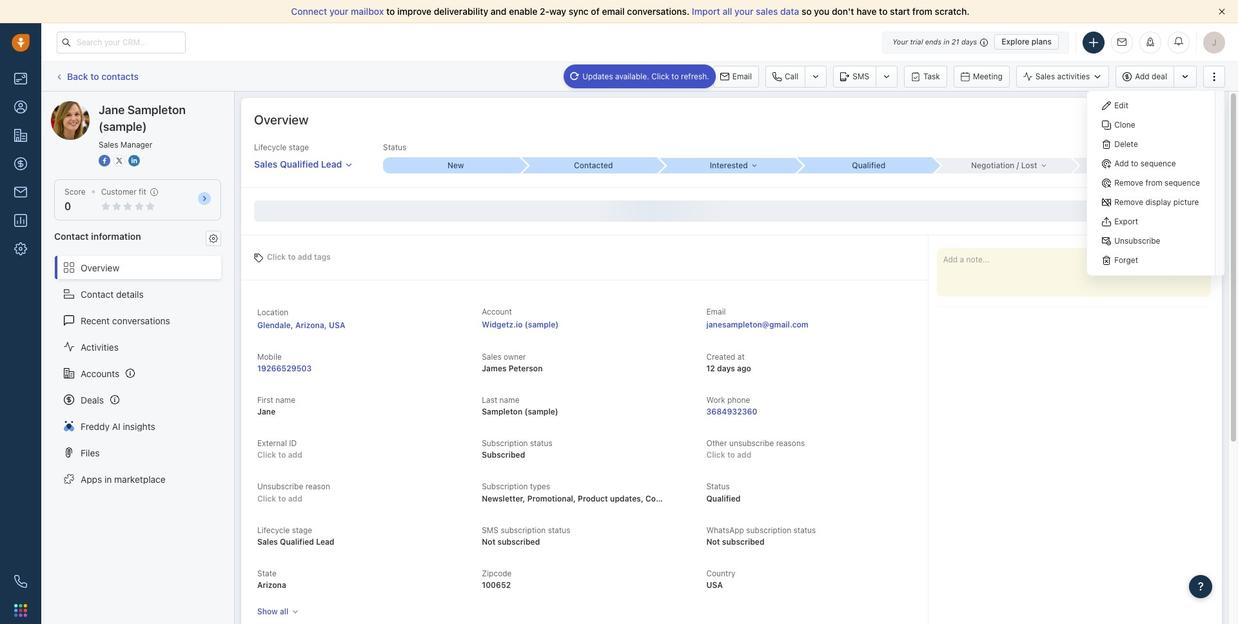 Task type: locate. For each thing, give the bounding box(es) containing it.
click inside updates available. click to refresh. link
[[652, 71, 670, 81]]

0 vertical spatial lifecycle
[[254, 143, 287, 152]]

sms for sms subscription status not subscribed
[[482, 525, 499, 535]]

1 horizontal spatial your
[[735, 6, 754, 17]]

email up janesampleton@gmail.com on the bottom right
[[707, 307, 726, 317]]

subscribed
[[482, 451, 525, 460]]

activities
[[81, 342, 119, 353]]

2 / from the left
[[1133, 160, 1136, 170]]

sales activities button
[[1016, 65, 1116, 87], [1016, 65, 1110, 87]]

1 vertical spatial sequence
[[1165, 178, 1200, 188]]

your left sales
[[735, 6, 754, 17]]

to inside external id click to add
[[278, 451, 286, 460]]

0 vertical spatial unsubscribe
[[1115, 236, 1161, 246]]

sampleton down last
[[482, 407, 523, 417]]

back to contacts
[[67, 71, 139, 82]]

add inside button
[[1135, 72, 1150, 81]]

name right last
[[500, 396, 520, 405]]

qualified
[[280, 159, 319, 170], [852, 161, 886, 170], [707, 494, 741, 504], [280, 537, 314, 547]]

sales left activities at the right top of the page
[[1036, 72, 1055, 81]]

subscription status subscribed
[[482, 439, 553, 460]]

location
[[257, 308, 289, 317]]

sales for sales qualified lead
[[254, 159, 278, 170]]

0 vertical spatial status
[[383, 143, 407, 152]]

0 horizontal spatial unsubscribe
[[257, 482, 303, 492]]

lead
[[321, 159, 342, 170], [316, 537, 334, 547]]

1 horizontal spatial jane
[[99, 103, 125, 117]]

details
[[116, 289, 144, 300]]

unsubscribe down external id click to add on the left bottom
[[257, 482, 303, 492]]

glendale,
[[257, 321, 293, 330]]

unsubscribe down 'export'
[[1115, 236, 1161, 246]]

to right won
[[1131, 159, 1139, 168]]

1 vertical spatial all
[[280, 607, 288, 617]]

1 horizontal spatial /
[[1133, 160, 1136, 170]]

sms
[[853, 71, 870, 81], [482, 525, 499, 535]]

first
[[257, 396, 273, 405]]

recent conversations
[[81, 315, 170, 326]]

overview up contact details
[[81, 262, 119, 273]]

add for add to sequence
[[1115, 159, 1129, 168]]

1 horizontal spatial usa
[[707, 580, 723, 590]]

status inside whatsapp subscription status not subscribed
[[794, 525, 816, 535]]

refresh.
[[681, 71, 709, 81]]

0 vertical spatial add
[[1135, 72, 1150, 81]]

sms inside button
[[853, 71, 870, 81]]

interested button
[[659, 158, 796, 173]]

1 vertical spatial lifecycle
[[257, 525, 290, 535]]

add down unsubscribe at the right bottom of the page
[[737, 451, 752, 460]]

1 vertical spatial email
[[707, 307, 726, 317]]

0 vertical spatial contact
[[54, 231, 89, 242]]

click right available.
[[652, 71, 670, 81]]

lifecycle for lifecycle stage
[[254, 143, 287, 152]]

email inside email janesampleton@gmail.com
[[707, 307, 726, 317]]

/ inside button
[[1133, 160, 1136, 170]]

country usa
[[707, 569, 736, 590]]

phone element
[[8, 569, 34, 595]]

click down external
[[257, 451, 276, 460]]

your left mailbox
[[330, 6, 349, 17]]

account
[[482, 307, 512, 317]]

0 vertical spatial days
[[962, 37, 977, 46]]

1 name from the left
[[276, 396, 296, 405]]

first name jane
[[257, 396, 296, 417]]

0 horizontal spatial status
[[383, 143, 407, 152]]

0 horizontal spatial name
[[276, 396, 296, 405]]

(sample) up subscription status subscribed
[[525, 407, 558, 417]]

email for email janesampleton@gmail.com
[[707, 307, 726, 317]]

to right back
[[90, 71, 99, 82]]

click for reason
[[257, 494, 276, 504]]

jane inside jane sampleton (sample) sales manager
[[99, 103, 125, 117]]

janesampleton@gmail.com link
[[707, 319, 809, 332]]

click down 'other'
[[707, 451, 726, 460]]

(sample) up manager
[[146, 101, 183, 112]]

negotiation
[[971, 160, 1015, 170]]

sampleton down the contacts
[[99, 101, 144, 112]]

name for first name
[[276, 396, 296, 405]]

email button
[[713, 65, 759, 87]]

add down delete
[[1115, 159, 1129, 168]]

explore plans link
[[995, 34, 1059, 50]]

add down id at the bottom left of the page
[[288, 451, 302, 460]]

export
[[1115, 217, 1139, 226]]

subscription inside subscription status subscribed
[[482, 439, 528, 448]]

2 subscribed from the left
[[722, 537, 765, 547]]

updates available. click to refresh. link
[[564, 64, 716, 88]]

click inside external id click to add
[[257, 451, 276, 460]]

add inside unsubscribe reason click to add
[[288, 494, 302, 504]]

1 horizontal spatial status
[[707, 482, 730, 492]]

stage down unsubscribe reason click to add
[[292, 525, 312, 535]]

from
[[913, 6, 933, 17], [1146, 178, 1163, 188]]

stage for lifecycle stage sales qualified lead
[[292, 525, 312, 535]]

janesampleton@gmail.com
[[707, 320, 809, 330]]

(sample) inside "account widgetz.io (sample)"
[[525, 320, 559, 330]]

status for whatsapp subscription status
[[794, 525, 816, 535]]

2 subscription from the left
[[746, 525, 792, 535]]

what's new image
[[1146, 37, 1155, 46]]

sequence for add to sequence
[[1141, 159, 1176, 168]]

0 horizontal spatial not
[[482, 537, 496, 547]]

created
[[707, 352, 736, 362]]

usa right arizona,
[[329, 321, 345, 330]]

/ right won
[[1133, 160, 1136, 170]]

name inside 'first name jane'
[[276, 396, 296, 405]]

subscription right whatsapp
[[746, 525, 792, 535]]

0 horizontal spatial all
[[280, 607, 288, 617]]

contact for contact details
[[81, 289, 114, 300]]

2 horizontal spatial jane
[[257, 407, 276, 417]]

forget
[[1115, 255, 1139, 265]]

files
[[81, 447, 100, 458]]

in
[[944, 37, 950, 46], [105, 474, 112, 485]]

1 vertical spatial overview
[[81, 262, 119, 273]]

connect your mailbox link
[[291, 6, 386, 17]]

unsubscribe for unsubscribe reason click to add
[[257, 482, 303, 492]]

(sample) down jane sampleton (sample)
[[99, 120, 147, 134]]

in right apps
[[105, 474, 112, 485]]

2 remove from the top
[[1115, 197, 1144, 207]]

tags
[[314, 252, 331, 262]]

/ for lost
[[1017, 160, 1019, 170]]

sales up state
[[257, 537, 278, 547]]

/
[[1017, 160, 1019, 170], [1133, 160, 1136, 170]]

1 vertical spatial add
[[1115, 159, 1129, 168]]

1 horizontal spatial subscribed
[[722, 537, 765, 547]]

click for id
[[257, 451, 276, 460]]

Search your CRM... text field
[[57, 31, 186, 53]]

subscription for subscription types
[[482, 482, 528, 492]]

1 horizontal spatial sms
[[853, 71, 870, 81]]

status inside sms subscription status not subscribed
[[548, 525, 571, 535]]

0 horizontal spatial add
[[1115, 159, 1129, 168]]

jane
[[77, 101, 97, 112], [99, 103, 125, 117], [257, 407, 276, 417]]

1 vertical spatial stage
[[292, 525, 312, 535]]

0 horizontal spatial subscribed
[[498, 537, 540, 547]]

not up zipcode
[[482, 537, 496, 547]]

1 horizontal spatial all
[[723, 6, 732, 17]]

21
[[952, 37, 960, 46]]

overview
[[254, 112, 309, 127], [81, 262, 119, 273]]

call
[[785, 71, 799, 81]]

email inside "email" button
[[733, 71, 752, 81]]

0 vertical spatial email
[[733, 71, 752, 81]]

/ left lost
[[1017, 160, 1019, 170]]

subscription for whatsapp
[[746, 525, 792, 535]]

0 horizontal spatial your
[[330, 6, 349, 17]]

deals
[[81, 394, 104, 405]]

sales down lifecycle stage
[[254, 159, 278, 170]]

subscription inside whatsapp subscription status not subscribed
[[746, 525, 792, 535]]

unsubscribe inside unsubscribe reason click to add
[[257, 482, 303, 492]]

remove from sequence
[[1115, 178, 1200, 188]]

add left deal
[[1135, 72, 1150, 81]]

sampleton up manager
[[128, 103, 186, 117]]

remove up 'export'
[[1115, 197, 1144, 207]]

1 horizontal spatial unsubscribe
[[1115, 236, 1161, 246]]

19266529503
[[257, 364, 312, 374]]

0 horizontal spatial jane
[[77, 101, 97, 112]]

won
[[1115, 160, 1131, 170]]

sms inside sms subscription status not subscribed
[[482, 525, 499, 535]]

click inside unsubscribe reason click to add
[[257, 494, 276, 504]]

0 vertical spatial remove
[[1115, 178, 1144, 188]]

1 horizontal spatial not
[[707, 537, 720, 547]]

whatsapp subscription status not subscribed
[[707, 525, 816, 547]]

jane inside 'first name jane'
[[257, 407, 276, 417]]

name right first
[[276, 396, 296, 405]]

score 0
[[65, 187, 86, 212]]

glendale, arizona, usa link
[[257, 321, 345, 330]]

0 vertical spatial usa
[[329, 321, 345, 330]]

1 vertical spatial usa
[[707, 580, 723, 590]]

0 horizontal spatial in
[[105, 474, 112, 485]]

jane down back
[[77, 101, 97, 112]]

all right show
[[280, 607, 288, 617]]

to down unsubscribe at the right bottom of the page
[[728, 451, 735, 460]]

customize
[[1129, 115, 1168, 124]]

sales up james
[[482, 352, 502, 362]]

2 subscription from the top
[[482, 482, 528, 492]]

stage inside lifecycle stage sales qualified lead
[[292, 525, 312, 535]]

so
[[802, 6, 812, 17]]

location glendale, arizona, usa
[[257, 308, 345, 330]]

1 vertical spatial lead
[[316, 537, 334, 547]]

created at 12 days ago
[[707, 352, 751, 374]]

1 / from the left
[[1017, 160, 1019, 170]]

email janesampleton@gmail.com
[[707, 307, 809, 330]]

1 subscription from the top
[[482, 439, 528, 448]]

subscription up subscribed
[[482, 439, 528, 448]]

0 vertical spatial all
[[723, 6, 732, 17]]

sampleton inside jane sampleton (sample) sales manager
[[128, 103, 186, 117]]

last name sampleton (sample)
[[482, 396, 558, 417]]

subscribed down whatsapp
[[722, 537, 765, 547]]

to up lifecycle stage sales qualified lead
[[278, 494, 286, 504]]

in left 21
[[944, 37, 950, 46]]

(sample) inside jane sampleton (sample) sales manager
[[99, 120, 147, 134]]

zipcode 100652
[[482, 569, 512, 590]]

not inside whatsapp subscription status not subscribed
[[707, 537, 720, 547]]

customize overview button
[[1110, 111, 1209, 129]]

subscribed inside whatsapp subscription status not subscribed
[[722, 537, 765, 547]]

days down the created
[[717, 364, 735, 374]]

not down whatsapp
[[707, 537, 720, 547]]

status up new link
[[383, 143, 407, 152]]

1 horizontal spatial name
[[500, 396, 520, 405]]

add
[[1135, 72, 1150, 81], [1115, 159, 1129, 168]]

jane for jane sampleton (sample)
[[77, 101, 97, 112]]

sampleton inside last name sampleton (sample)
[[482, 407, 523, 417]]

0 vertical spatial in
[[944, 37, 950, 46]]

1 vertical spatial sms
[[482, 525, 499, 535]]

add deal
[[1135, 72, 1168, 81]]

0 vertical spatial overview
[[254, 112, 309, 127]]

1 horizontal spatial email
[[733, 71, 752, 81]]

email for email
[[733, 71, 752, 81]]

2 name from the left
[[500, 396, 520, 405]]

email
[[733, 71, 752, 81], [707, 307, 726, 317]]

sales left manager
[[99, 140, 118, 150]]

2 not from the left
[[707, 537, 720, 547]]

not for sms subscription status not subscribed
[[482, 537, 496, 547]]

subscription down subscription types
[[501, 525, 546, 535]]

all right the import
[[723, 6, 732, 17]]

lifecycle down unsubscribe reason click to add
[[257, 525, 290, 535]]

0 horizontal spatial email
[[707, 307, 726, 317]]

subscribed inside sms subscription status not subscribed
[[498, 537, 540, 547]]

0 horizontal spatial /
[[1017, 160, 1019, 170]]

12
[[707, 364, 715, 374]]

subscription down subscribed
[[482, 482, 528, 492]]

email left call button
[[733, 71, 752, 81]]

click up lifecycle stage sales qualified lead
[[257, 494, 276, 504]]

overview up lifecycle stage
[[254, 112, 309, 127]]

sales for sales owner james peterson
[[482, 352, 502, 362]]

add inside other unsubscribe reasons click to add
[[737, 451, 752, 460]]

jane down the contacts
[[99, 103, 125, 117]]

1 subscribed from the left
[[498, 537, 540, 547]]

sampleton
[[99, 101, 144, 112], [128, 103, 186, 117], [482, 407, 523, 417]]

0 horizontal spatial subscription
[[501, 525, 546, 535]]

lifecycle inside lifecycle stage sales qualified lead
[[257, 525, 290, 535]]

subscription inside sms subscription status not subscribed
[[501, 525, 546, 535]]

remove down won
[[1115, 178, 1144, 188]]

0 horizontal spatial usa
[[329, 321, 345, 330]]

click
[[652, 71, 670, 81], [267, 252, 286, 262], [257, 451, 276, 460], [707, 451, 726, 460], [257, 494, 276, 504]]

insights
[[123, 421, 155, 432]]

1 vertical spatial unsubscribe
[[257, 482, 303, 492]]

negotiation / lost link
[[934, 158, 1072, 173]]

call link
[[766, 65, 805, 87]]

0 horizontal spatial days
[[717, 364, 735, 374]]

(sample) right widgetz.io
[[525, 320, 559, 330]]

days right 21
[[962, 37, 977, 46]]

(sample) for jane sampleton (sample) sales manager
[[99, 120, 147, 134]]

overview
[[1170, 115, 1202, 124]]

0 horizontal spatial sms
[[482, 525, 499, 535]]

subscribed up zipcode
[[498, 537, 540, 547]]

not inside sms subscription status not subscribed
[[482, 537, 496, 547]]

lifecycle up sales qualified lead at the left top
[[254, 143, 287, 152]]

1 horizontal spatial subscription
[[746, 525, 792, 535]]

status for sms subscription status
[[548, 525, 571, 535]]

qualified link
[[796, 157, 934, 174]]

1 horizontal spatial add
[[1135, 72, 1150, 81]]

3684932360
[[707, 407, 758, 417]]

1 vertical spatial remove
[[1115, 197, 1144, 207]]

lost
[[1022, 160, 1038, 170]]

(sample) inside last name sampleton (sample)
[[525, 407, 558, 417]]

stage up sales qualified lead link
[[289, 143, 309, 152]]

usa down country
[[707, 580, 723, 590]]

0 vertical spatial stage
[[289, 143, 309, 152]]

1 horizontal spatial days
[[962, 37, 977, 46]]

back to contacts link
[[54, 66, 139, 87]]

0 vertical spatial sequence
[[1141, 159, 1176, 168]]

contact down 0
[[54, 231, 89, 242]]

1 vertical spatial contact
[[81, 289, 114, 300]]

from down churned
[[1146, 178, 1163, 188]]

0 vertical spatial from
[[913, 6, 933, 17]]

add
[[298, 252, 312, 262], [288, 451, 302, 460], [737, 451, 752, 460], [288, 494, 302, 504]]

jane down first
[[257, 407, 276, 417]]

sampleton for jane sampleton (sample) sales manager
[[128, 103, 186, 117]]

contact up recent
[[81, 289, 114, 300]]

status for status
[[383, 143, 407, 152]]

account widgetz.io (sample)
[[482, 307, 559, 330]]

status down 'other'
[[707, 482, 730, 492]]

1 not from the left
[[482, 537, 496, 547]]

subscription for subscription status subscribed
[[482, 439, 528, 448]]

available.
[[615, 71, 649, 81]]

1 vertical spatial days
[[717, 364, 735, 374]]

status inside status qualified
[[707, 482, 730, 492]]

1 remove from the top
[[1115, 178, 1144, 188]]

1 vertical spatial from
[[1146, 178, 1163, 188]]

unsubscribe
[[1115, 236, 1161, 246], [257, 482, 303, 492]]

lead inside lifecycle stage sales qualified lead
[[316, 537, 334, 547]]

to down external
[[278, 451, 286, 460]]

sales inside sales owner james peterson
[[482, 352, 502, 362]]

name inside last name sampleton (sample)
[[500, 396, 520, 405]]

1 vertical spatial status
[[707, 482, 730, 492]]

/ inside "button"
[[1017, 160, 1019, 170]]

add up lifecycle stage sales qualified lead
[[288, 494, 302, 504]]

0 vertical spatial sms
[[853, 71, 870, 81]]

1 subscription from the left
[[501, 525, 546, 535]]

new link
[[383, 157, 521, 174]]

0 vertical spatial subscription
[[482, 439, 528, 448]]

from right start
[[913, 6, 933, 17]]

1 horizontal spatial in
[[944, 37, 950, 46]]

1 vertical spatial subscription
[[482, 482, 528, 492]]



Task type: vqa. For each thing, say whether or not it's contained in the screenshot.


Task type: describe. For each thing, give the bounding box(es) containing it.
add inside external id click to add
[[288, 451, 302, 460]]

and
[[491, 6, 507, 17]]

click left tags
[[267, 252, 286, 262]]

jane sampleton (sample)
[[77, 101, 183, 112]]

deal
[[1152, 72, 1168, 81]]

don't
[[832, 6, 854, 17]]

of
[[591, 6, 600, 17]]

lifecycle stage
[[254, 143, 309, 152]]

won / churned button
[[1072, 158, 1209, 173]]

days inside created at 12 days ago
[[717, 364, 735, 374]]

not for whatsapp subscription status not subscribed
[[707, 537, 720, 547]]

sync
[[569, 6, 589, 17]]

state arizona
[[257, 569, 286, 590]]

sequence for remove from sequence
[[1165, 178, 1200, 188]]

at
[[738, 352, 745, 362]]

to inside unsubscribe reason click to add
[[278, 494, 286, 504]]

work phone 3684932360
[[707, 396, 758, 417]]

usa inside country usa
[[707, 580, 723, 590]]

task button
[[904, 65, 948, 87]]

won / churned
[[1115, 160, 1170, 170]]

add to sequence
[[1115, 159, 1176, 168]]

sms for sms
[[853, 71, 870, 81]]

jane for jane sampleton (sample) sales manager
[[99, 103, 125, 117]]

back
[[67, 71, 88, 82]]

lifecycle for lifecycle stage sales qualified lead
[[257, 525, 290, 535]]

to left start
[[879, 6, 888, 17]]

sales for sales activities
[[1036, 72, 1055, 81]]

deliverability
[[434, 6, 488, 17]]

won / churned link
[[1072, 158, 1209, 173]]

100652
[[482, 580, 511, 590]]

subscribed for sms
[[498, 537, 540, 547]]

sampleton for jane sampleton (sample)
[[99, 101, 144, 112]]

1 your from the left
[[330, 6, 349, 17]]

contact for contact information
[[54, 231, 89, 242]]

freddy
[[81, 421, 110, 432]]

to left refresh.
[[672, 71, 679, 81]]

1 horizontal spatial overview
[[254, 112, 309, 127]]

sms button
[[834, 65, 876, 87]]

remove for remove from sequence
[[1115, 178, 1144, 188]]

remove for remove display picture
[[1115, 197, 1144, 207]]

status inside subscription status subscribed
[[530, 439, 553, 448]]

add deal button
[[1116, 65, 1174, 87]]

connect
[[291, 6, 327, 17]]

edit
[[1115, 101, 1129, 110]]

name for last name
[[500, 396, 520, 405]]

contacted
[[574, 161, 613, 170]]

last
[[482, 396, 497, 405]]

arizona
[[257, 580, 286, 590]]

delete
[[1115, 139, 1138, 149]]

click inside other unsubscribe reasons click to add
[[707, 451, 726, 460]]

show all
[[257, 607, 288, 617]]

picture
[[1174, 197, 1199, 207]]

subscription for sms
[[501, 525, 546, 535]]

clone
[[1115, 120, 1136, 130]]

3684932360 link
[[707, 407, 758, 417]]

2 your from the left
[[735, 6, 754, 17]]

freshworks switcher image
[[14, 604, 27, 617]]

display
[[1146, 197, 1172, 207]]

stage for lifecycle stage
[[289, 143, 309, 152]]

to left tags
[[288, 252, 296, 262]]

remove display picture
[[1115, 197, 1199, 207]]

0 horizontal spatial overview
[[81, 262, 119, 273]]

sales qualified lead
[[254, 159, 342, 170]]

widgetz.io
[[482, 320, 523, 330]]

qualified inside lifecycle stage sales qualified lead
[[280, 537, 314, 547]]

unsubscribe reason click to add
[[257, 482, 330, 504]]

whatsapp
[[707, 525, 744, 535]]

meeting button
[[954, 65, 1010, 87]]

(sample) for account widgetz.io (sample)
[[525, 320, 559, 330]]

mobile 19266529503
[[257, 352, 312, 374]]

sales
[[756, 6, 778, 17]]

your trial ends in 21 days
[[893, 37, 977, 46]]

lifecycle stage sales qualified lead
[[257, 525, 334, 547]]

click for available.
[[652, 71, 670, 81]]

id
[[289, 439, 297, 448]]

peterson
[[509, 364, 543, 374]]

customer fit
[[101, 187, 146, 197]]

send email image
[[1118, 38, 1127, 47]]

customize overview
[[1129, 115, 1202, 124]]

unsubscribe
[[729, 439, 774, 448]]

sales inside lifecycle stage sales qualified lead
[[257, 537, 278, 547]]

state
[[257, 569, 277, 578]]

sales inside jane sampleton (sample) sales manager
[[99, 140, 118, 150]]

start
[[890, 6, 910, 17]]

19266529503 link
[[257, 364, 312, 374]]

trial
[[910, 37, 923, 46]]

0 horizontal spatial from
[[913, 6, 933, 17]]

new
[[448, 161, 464, 170]]

churned
[[1138, 160, 1170, 170]]

interested
[[710, 160, 748, 170]]

1 vertical spatial in
[[105, 474, 112, 485]]

sms subscription status not subscribed
[[482, 525, 571, 547]]

country
[[707, 569, 736, 578]]

interested link
[[659, 158, 796, 173]]

information
[[91, 231, 141, 242]]

explore
[[1002, 37, 1030, 46]]

subscribed for whatsapp
[[722, 537, 765, 547]]

improve
[[397, 6, 432, 17]]

1 horizontal spatial from
[[1146, 178, 1163, 188]]

email
[[602, 6, 625, 17]]

you
[[814, 6, 830, 17]]

mng settings image
[[209, 234, 218, 243]]

arizona,
[[295, 321, 327, 330]]

0
[[65, 201, 71, 212]]

status for status qualified
[[707, 482, 730, 492]]

0 vertical spatial lead
[[321, 159, 342, 170]]

scratch.
[[935, 6, 970, 17]]

(sample) for jane sampleton (sample)
[[146, 101, 183, 112]]

activities
[[1058, 72, 1090, 81]]

manager
[[121, 140, 152, 150]]

external id click to add
[[257, 439, 302, 460]]

enable
[[509, 6, 538, 17]]

/ for churned
[[1133, 160, 1136, 170]]

contact information
[[54, 231, 141, 242]]

subscription types
[[482, 482, 550, 492]]

usa inside location glendale, arizona, usa
[[329, 321, 345, 330]]

your
[[893, 37, 908, 46]]

widgetz.io (sample) link
[[482, 320, 559, 330]]

to right mailbox
[[386, 6, 395, 17]]

to inside other unsubscribe reasons click to add
[[728, 451, 735, 460]]

phone
[[728, 396, 750, 405]]

add left tags
[[298, 252, 312, 262]]

data
[[781, 6, 799, 17]]

reasons
[[776, 439, 805, 448]]

phone image
[[14, 575, 27, 588]]

task
[[924, 71, 940, 81]]

click to add tags
[[267, 252, 331, 262]]

contacted link
[[521, 157, 659, 174]]

add for add deal
[[1135, 72, 1150, 81]]

types
[[530, 482, 550, 492]]

contact details
[[81, 289, 144, 300]]

unsubscribe for unsubscribe
[[1115, 236, 1161, 246]]

close image
[[1219, 8, 1226, 15]]

negotiation / lost
[[971, 160, 1038, 170]]



